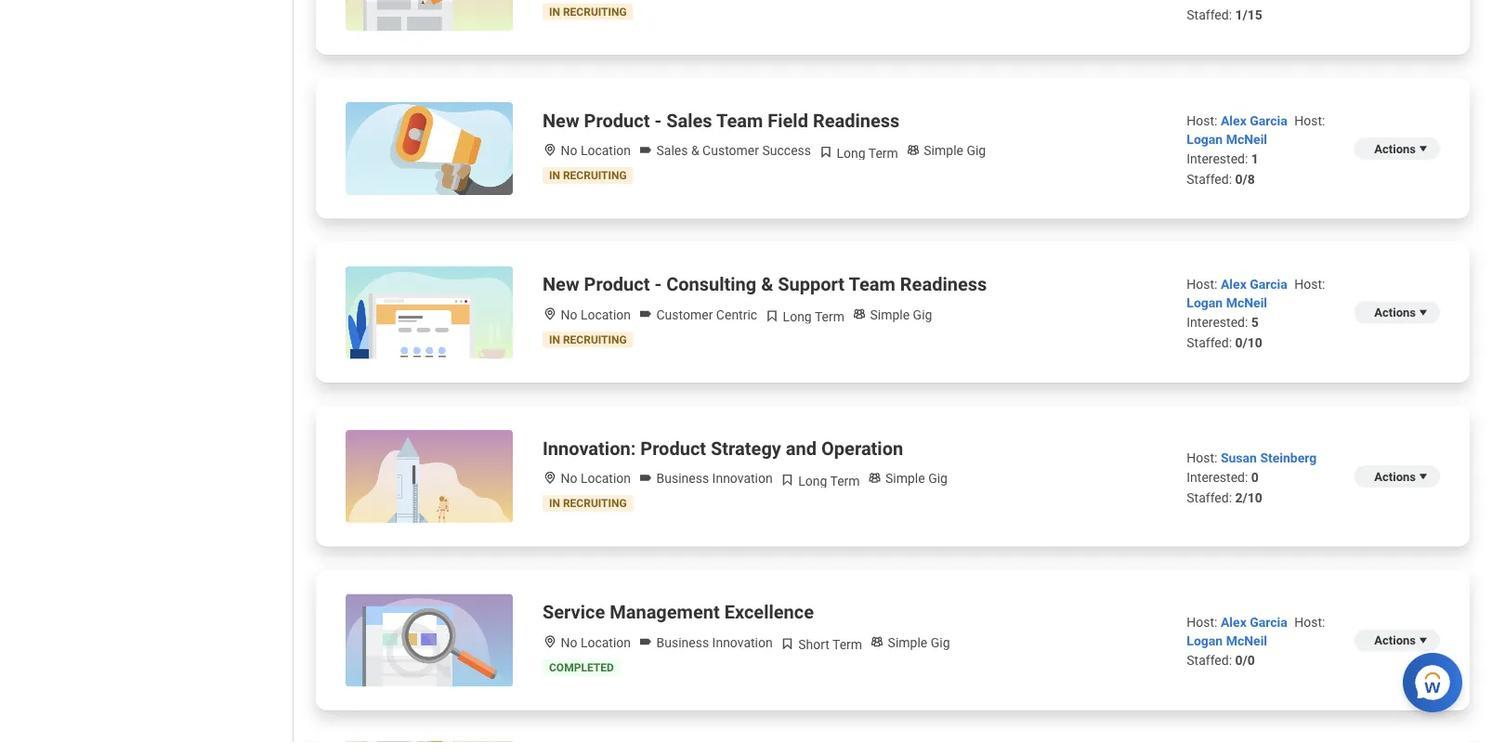 Task type: locate. For each thing, give the bounding box(es) containing it.
garcia inside host: alex garcia host: logan mcneil interested: 1 staffed: 0/8
[[1250, 113, 1288, 128]]

alex up 0/8
[[1221, 113, 1247, 128]]

0 vertical spatial business
[[657, 471, 709, 486]]

host: inside host: susan steinberg interested: 0 staffed: 2/10
[[1187, 450, 1218, 465]]

4 recruiting from the top
[[563, 497, 627, 510]]

interested: for new product - consulting & support team readiness
[[1187, 315, 1248, 330]]

1 vertical spatial business
[[657, 635, 709, 650]]

logan inside host: alex garcia host: logan mcneil interested: 1 staffed: 0/8
[[1187, 131, 1223, 147]]

alex inside host: alex garcia host: logan mcneil interested: 1 staffed: 0/8
[[1221, 113, 1247, 128]]

0 vertical spatial -
[[655, 110, 662, 131]]

0 vertical spatial alex
[[1221, 113, 1247, 128]]

0 horizontal spatial media mylearning image
[[780, 473, 795, 488]]

3 in from the top
[[549, 333, 560, 346]]

0 vertical spatial caret down image
[[1416, 469, 1431, 484]]

actions
[[1375, 141, 1416, 155], [1375, 305, 1416, 319], [1375, 470, 1416, 483], [1375, 634, 1416, 647]]

1 interested: from the top
[[1187, 151, 1248, 166]]

1 business innovation from the top
[[653, 471, 773, 486]]

2 recruiting from the top
[[563, 169, 627, 182]]

logan mcneil button
[[1187, 131, 1268, 147], [1187, 295, 1268, 311], [1187, 634, 1268, 649]]

susan
[[1221, 450, 1257, 465]]

1 vertical spatial interested:
[[1187, 315, 1248, 330]]

1 actions button from the top
[[1354, 137, 1440, 160]]

caret down image for new product - consulting & support team readiness
[[1416, 305, 1431, 320]]

2 vertical spatial alex garcia button
[[1221, 615, 1291, 630]]

1 in recruiting from the top
[[549, 5, 627, 18]]

garcia up 1
[[1250, 113, 1288, 128]]

1 location from the top
[[581, 143, 631, 158]]

media mylearning image down and at bottom right
[[780, 473, 795, 488]]

team right support
[[849, 274, 896, 296]]

tag image down management
[[638, 635, 653, 650]]

long down support
[[783, 309, 812, 325]]

simple gig
[[921, 143, 986, 158], [867, 307, 932, 322], [882, 471, 948, 486], [885, 635, 950, 650]]

4 actions from the top
[[1375, 634, 1416, 647]]

1 vertical spatial long term
[[780, 309, 845, 325]]

actions for service management excellence
[[1375, 634, 1416, 647]]

1/15
[[1235, 7, 1263, 23]]

tag image for consulting
[[638, 307, 653, 322]]

1 mcneil from the top
[[1226, 131, 1268, 147]]

in for new product - consulting & support team readiness
[[549, 333, 560, 346]]

location for new product - sales team field readiness
[[581, 143, 631, 158]]

mcneil inside host: alex garcia host: logan mcneil interested: 5 staffed: 0/10
[[1226, 295, 1268, 311]]

staffed: left 0/10
[[1187, 335, 1232, 351]]

long right success
[[837, 145, 866, 161]]

location for service management excellence
[[581, 635, 631, 650]]

2 business innovation from the top
[[653, 635, 773, 650]]

2 vertical spatial long term
[[795, 473, 860, 489]]

actions for innovation: product strategy and operation
[[1375, 470, 1416, 483]]

alex garcia button
[[1221, 113, 1291, 128], [1221, 277, 1291, 292], [1221, 615, 1291, 630]]

long term right success
[[834, 145, 898, 161]]

no location for service management excellence
[[558, 635, 631, 650]]

contact card matrix manager image
[[870, 635, 885, 650]]

2 in from the top
[[549, 169, 560, 182]]

customer centric
[[653, 307, 757, 322]]

2 vertical spatial actions button
[[1354, 465, 1440, 488]]

caret down image
[[1416, 469, 1431, 484], [1416, 633, 1431, 648]]

3 no from the top
[[561, 471, 577, 486]]

tag image down new product - sales team field readiness link
[[638, 143, 653, 158]]

2 vertical spatial garcia
[[1250, 615, 1288, 630]]

1 vertical spatial media mylearning image
[[780, 637, 795, 652]]

1 horizontal spatial team
[[849, 274, 896, 296]]

in
[[549, 5, 560, 18], [549, 169, 560, 182], [549, 333, 560, 346], [549, 497, 560, 510]]

0 vertical spatial media mylearning image
[[819, 145, 834, 160]]

1 vertical spatial actions button
[[1354, 301, 1440, 324]]

simple for new product - sales team field readiness
[[924, 143, 964, 158]]

term for operation
[[830, 473, 860, 489]]

term for team
[[869, 145, 898, 161]]

contact card matrix manager image
[[906, 143, 921, 158], [852, 307, 867, 322], [868, 471, 882, 486]]

team
[[716, 110, 763, 131], [849, 274, 896, 296]]

1 vertical spatial media mylearning image
[[780, 473, 795, 488]]

3 logan from the top
[[1187, 634, 1223, 649]]

innovation down strategy
[[712, 471, 773, 486]]

1 vertical spatial contact card matrix manager image
[[852, 307, 867, 322]]

alex garcia button up 5
[[1221, 277, 1291, 292]]

staffed: 1/15
[[1187, 7, 1263, 23]]

innovation:
[[543, 438, 636, 460]]

product for sales
[[584, 110, 650, 131]]

5
[[1252, 315, 1259, 330]]

actions inside popup button
[[1375, 634, 1416, 647]]

host: alex garcia host: logan mcneil staffed: 0/0
[[1187, 615, 1326, 668]]

garcia inside host: alex garcia host: logan mcneil staffed: 0/0
[[1250, 615, 1288, 630]]

2 vertical spatial interested:
[[1187, 470, 1248, 485]]

2 in recruiting from the top
[[549, 169, 627, 182]]

1 logan from the top
[[1187, 131, 1223, 147]]

- left consulting
[[655, 274, 662, 296]]

2 staffed: from the top
[[1187, 171, 1232, 187]]

new
[[543, 110, 580, 131], [543, 274, 580, 296]]

tag image left centric
[[638, 307, 653, 322]]

2 mcneil from the top
[[1226, 295, 1268, 311]]

no location
[[558, 143, 631, 158], [558, 307, 631, 322], [558, 471, 631, 486], [558, 635, 631, 650]]

0 vertical spatial product
[[584, 110, 650, 131]]

1 vertical spatial logan
[[1187, 295, 1223, 311]]

0 vertical spatial long
[[837, 145, 866, 161]]

2 logan from the top
[[1187, 295, 1223, 311]]

alex up 0/0
[[1221, 615, 1247, 630]]

- up sales & customer success
[[655, 110, 662, 131]]

mcneil inside host: alex garcia host: logan mcneil staffed: 0/0
[[1226, 634, 1268, 649]]

0 vertical spatial location image
[[543, 143, 558, 158]]

operation
[[821, 438, 903, 460]]

simple
[[924, 143, 964, 158], [870, 307, 910, 322], [886, 471, 925, 486], [888, 635, 928, 650]]

alex for new product - sales team field readiness
[[1221, 113, 1247, 128]]

0 vertical spatial interested:
[[1187, 151, 1248, 166]]

-
[[655, 110, 662, 131], [655, 274, 662, 296]]

2 - from the top
[[655, 274, 662, 296]]

0 vertical spatial long term
[[834, 145, 898, 161]]

location image for new product - consulting & support team readiness
[[543, 307, 558, 322]]

2 vertical spatial mcneil
[[1226, 634, 1268, 649]]

0 vertical spatial garcia
[[1250, 113, 1288, 128]]

gig for new product - sales team field readiness
[[967, 143, 986, 158]]

3 actions button from the top
[[1354, 465, 1440, 488]]

business innovation down innovation: product strategy and operation link
[[653, 471, 773, 486]]

innovation
[[712, 471, 773, 486], [712, 635, 773, 650]]

2 alex garcia button from the top
[[1221, 277, 1291, 292]]

2 vertical spatial logan mcneil button
[[1187, 634, 1268, 649]]

&
[[691, 143, 699, 158], [761, 274, 773, 296]]

2 interested: from the top
[[1187, 315, 1248, 330]]

0 vertical spatial alex garcia button
[[1221, 113, 1291, 128]]

1 caret down image from the top
[[1416, 469, 1431, 484]]

3 recruiting from the top
[[563, 333, 627, 346]]

2 vertical spatial logan
[[1187, 634, 1223, 649]]

0 vertical spatial caret down image
[[1416, 141, 1431, 156]]

simple gig for service management excellence
[[885, 635, 950, 650]]

actions button
[[1354, 629, 1440, 652]]

innovation down excellence
[[712, 635, 773, 650]]

staffed: left 0/0
[[1187, 653, 1232, 668]]

mcneil up 1
[[1226, 131, 1268, 147]]

1 vertical spatial alex
[[1221, 277, 1247, 292]]

interested:
[[1187, 151, 1248, 166], [1187, 315, 1248, 330], [1187, 470, 1248, 485]]

media mylearning image right success
[[819, 145, 834, 160]]

2 location from the top
[[581, 307, 631, 322]]

actions for new product - consulting & support team readiness
[[1375, 305, 1416, 319]]

4 in recruiting from the top
[[549, 497, 627, 510]]

0 horizontal spatial &
[[691, 143, 699, 158]]

sales down new product - sales team field readiness link
[[657, 143, 688, 158]]

interested: up 0/8
[[1187, 151, 1248, 166]]

sales up sales & customer success
[[666, 110, 712, 131]]

in recruiting for new product - sales team field readiness
[[549, 169, 627, 182]]

caret down image for service management excellence
[[1416, 633, 1431, 648]]

tag image for sales
[[638, 143, 653, 158]]

0 vertical spatial innovation
[[712, 471, 773, 486]]

service management excellence link
[[543, 600, 814, 626]]

2 tag image from the top
[[638, 307, 653, 322]]

1 vertical spatial location image
[[543, 307, 558, 322]]

1 vertical spatial innovation
[[712, 635, 773, 650]]

1 vertical spatial team
[[849, 274, 896, 296]]

garcia
[[1250, 113, 1288, 128], [1250, 277, 1288, 292], [1250, 615, 1288, 630]]

media mylearning image for excellence
[[780, 637, 795, 652]]

2 location image from the top
[[543, 307, 558, 322]]

logan inside host: alex garcia host: logan mcneil interested: 5 staffed: 0/10
[[1187, 295, 1223, 311]]

3 staffed: from the top
[[1187, 335, 1232, 351]]

business innovation down service management excellence link
[[653, 635, 773, 650]]

alex inside host: alex garcia host: logan mcneil interested: 5 staffed: 0/10
[[1221, 277, 1247, 292]]

1 garcia from the top
[[1250, 113, 1288, 128]]

long term down and at bottom right
[[795, 473, 860, 489]]

2 vertical spatial product
[[641, 438, 706, 460]]

media mylearning image for operation
[[780, 473, 795, 488]]

alex up 0/10
[[1221, 277, 1247, 292]]

logan mcneil button up 5
[[1187, 295, 1268, 311]]

business
[[657, 471, 709, 486], [657, 635, 709, 650]]

1 vertical spatial long
[[783, 309, 812, 325]]

no location for new product - sales team field readiness
[[558, 143, 631, 158]]

interested: down susan
[[1187, 470, 1248, 485]]

3 garcia from the top
[[1250, 615, 1288, 630]]

3 tag image from the top
[[638, 471, 653, 486]]

1 - from the top
[[655, 110, 662, 131]]

1 vertical spatial logan mcneil button
[[1187, 295, 1268, 311]]

3 location from the top
[[581, 471, 631, 486]]

mcneil up 0/0
[[1226, 634, 1268, 649]]

readiness
[[813, 110, 900, 131], [900, 274, 987, 296]]

1 caret down image from the top
[[1416, 141, 1431, 156]]

1 vertical spatial readiness
[[900, 274, 987, 296]]

1 horizontal spatial media mylearning image
[[819, 145, 834, 160]]

tag image down innovation: product strategy and operation link
[[638, 471, 653, 486]]

service management excellence
[[543, 602, 814, 624]]

completed
[[549, 661, 614, 674]]

team up sales & customer success
[[716, 110, 763, 131]]

0 vertical spatial mcneil
[[1226, 131, 1268, 147]]

1 vertical spatial garcia
[[1250, 277, 1288, 292]]

alex
[[1221, 113, 1247, 128], [1221, 277, 1247, 292], [1221, 615, 1247, 630]]

in for innovation: product strategy and operation
[[549, 497, 560, 510]]

0 vertical spatial logan
[[1187, 131, 1223, 147]]

business down innovation: product strategy and operation link
[[657, 471, 709, 486]]

in recruiting
[[549, 5, 627, 18], [549, 169, 627, 182], [549, 333, 627, 346], [549, 497, 627, 510]]

3 location image from the top
[[543, 635, 558, 650]]

1 vertical spatial -
[[655, 274, 662, 296]]

2/10
[[1235, 490, 1263, 505]]

1 vertical spatial &
[[761, 274, 773, 296]]

logan mcneil button up 0/0
[[1187, 634, 1268, 649]]

caret down image for new product - sales team field readiness
[[1416, 141, 1431, 156]]

long for field
[[837, 145, 866, 161]]

garcia for new product - sales team field readiness
[[1250, 113, 1288, 128]]

3 logan mcneil button from the top
[[1187, 634, 1268, 649]]

business innovation
[[653, 471, 773, 486], [653, 635, 773, 650]]

1 alex garcia button from the top
[[1221, 113, 1291, 128]]

staffed: left the 2/10
[[1187, 490, 1232, 505]]

3 interested: from the top
[[1187, 470, 1248, 485]]

staffed: inside host: alex garcia host: logan mcneil interested: 5 staffed: 0/10
[[1187, 335, 1232, 351]]

location image
[[543, 143, 558, 158], [543, 307, 558, 322], [543, 635, 558, 650]]

recruiting
[[563, 5, 627, 18], [563, 169, 627, 182], [563, 333, 627, 346], [563, 497, 627, 510]]

customer down new product - sales team field readiness link
[[703, 143, 759, 158]]

1 innovation from the top
[[712, 471, 773, 486]]

media mylearning image
[[765, 309, 780, 324], [780, 637, 795, 652]]

1 vertical spatial product
[[584, 274, 650, 296]]

1 location image from the top
[[543, 143, 558, 158]]

1 vertical spatial new
[[543, 274, 580, 296]]

logan mcneil button up 1
[[1187, 131, 1268, 147]]

logan mcneil button for team
[[1187, 295, 1268, 311]]

in for new product - sales team field readiness
[[549, 169, 560, 182]]

1 no from the top
[[561, 143, 577, 158]]

field
[[768, 110, 808, 131]]

mcneil
[[1226, 131, 1268, 147], [1226, 295, 1268, 311], [1226, 634, 1268, 649]]

1 new from the top
[[543, 110, 580, 131]]

interested: up 0/10
[[1187, 315, 1248, 330]]

caret down image
[[1416, 141, 1431, 156], [1416, 305, 1431, 320]]

staffed: left 0/8
[[1187, 171, 1232, 187]]

customer
[[703, 143, 759, 158], [657, 307, 713, 322]]

1 vertical spatial business innovation
[[653, 635, 773, 650]]

recruiting for new product - consulting & support team readiness
[[563, 333, 627, 346]]

actions button for readiness
[[1354, 137, 1440, 160]]

innovation: product strategy and operation link
[[543, 436, 903, 462]]

4 staffed: from the top
[[1187, 490, 1232, 505]]

0 vertical spatial business innovation
[[653, 471, 773, 486]]

1 tag image from the top
[[638, 143, 653, 158]]

no for innovation: product strategy and operation
[[561, 471, 577, 486]]

2 no from the top
[[561, 307, 577, 322]]

gig
[[967, 143, 986, 158], [913, 307, 932, 322], [928, 471, 948, 486], [931, 635, 950, 650]]

2 caret down image from the top
[[1416, 633, 1431, 648]]

no
[[561, 143, 577, 158], [561, 307, 577, 322], [561, 471, 577, 486], [561, 635, 577, 650]]

mcneil inside host: alex garcia host: logan mcneil interested: 1 staffed: 0/8
[[1226, 131, 1268, 147]]

4 in from the top
[[549, 497, 560, 510]]

strategy
[[711, 438, 781, 460]]

customer down consulting
[[657, 307, 713, 322]]

1 logan mcneil button from the top
[[1187, 131, 1268, 147]]

new product - consulting & support team readiness link
[[543, 272, 987, 298]]

garcia up 0/0
[[1250, 615, 1288, 630]]

& down new product - sales team field readiness link
[[691, 143, 699, 158]]

staffed: inside host: susan steinberg interested: 0 staffed: 2/10
[[1187, 490, 1232, 505]]

1 horizontal spatial &
[[761, 274, 773, 296]]

media mylearning image left short on the right bottom of the page
[[780, 637, 795, 652]]

media mylearning image down new product - consulting & support team readiness link
[[765, 309, 780, 324]]

long term down support
[[780, 309, 845, 325]]

actions for new product - sales team field readiness
[[1375, 141, 1416, 155]]

1 vertical spatial caret down image
[[1416, 633, 1431, 648]]

in recruiting for new product - consulting & support team readiness
[[549, 333, 627, 346]]

caret down image inside actions popup button
[[1416, 633, 1431, 648]]

1 no location from the top
[[558, 143, 631, 158]]

logan
[[1187, 131, 1223, 147], [1187, 295, 1223, 311], [1187, 634, 1223, 649]]

service
[[543, 602, 605, 624]]

2 innovation from the top
[[712, 635, 773, 650]]

3 alex from the top
[[1221, 615, 1247, 630]]

2 logan mcneil button from the top
[[1187, 295, 1268, 311]]

mcneil up 5
[[1226, 295, 1268, 311]]

2 no location from the top
[[558, 307, 631, 322]]

2 new from the top
[[543, 274, 580, 296]]

2 vertical spatial alex
[[1221, 615, 1247, 630]]

4 no from the top
[[561, 635, 577, 650]]

long
[[837, 145, 866, 161], [783, 309, 812, 325], [798, 473, 827, 489]]

2 actions from the top
[[1375, 305, 1416, 319]]

3 alex garcia button from the top
[[1221, 615, 1291, 630]]

5 staffed: from the top
[[1187, 653, 1232, 668]]

0 vertical spatial contact card matrix manager image
[[906, 143, 921, 158]]

& left support
[[761, 274, 773, 296]]

business down service management excellence link
[[657, 635, 709, 650]]

no for new product - sales team field readiness
[[561, 143, 577, 158]]

0 vertical spatial media mylearning image
[[765, 309, 780, 324]]

tag image
[[638, 143, 653, 158], [638, 307, 653, 322], [638, 471, 653, 486], [638, 635, 653, 650]]

and
[[786, 438, 817, 460]]

staffed: inside host: alex garcia host: logan mcneil interested: 1 staffed: 0/8
[[1187, 171, 1232, 187]]

2 vertical spatial location image
[[543, 635, 558, 650]]

1 vertical spatial mcneil
[[1226, 295, 1268, 311]]

location
[[581, 143, 631, 158], [581, 307, 631, 322], [581, 471, 631, 486], [581, 635, 631, 650]]

2 caret down image from the top
[[1416, 305, 1431, 320]]

long term
[[834, 145, 898, 161], [780, 309, 845, 325], [795, 473, 860, 489]]

gig for service management excellence
[[931, 635, 950, 650]]

staffed:
[[1187, 7, 1232, 23], [1187, 171, 1232, 187], [1187, 335, 1232, 351], [1187, 490, 1232, 505], [1187, 653, 1232, 668]]

steinberg
[[1260, 450, 1317, 465]]

alex garcia button up 0/0
[[1221, 615, 1291, 630]]

no for new product - consulting & support team readiness
[[561, 307, 577, 322]]

garcia inside host: alex garcia host: logan mcneil interested: 5 staffed: 0/10
[[1250, 277, 1288, 292]]

host:
[[1187, 113, 1218, 128], [1295, 113, 1326, 128], [1187, 277, 1218, 292], [1295, 277, 1326, 292], [1187, 450, 1218, 465], [1187, 615, 1218, 630], [1295, 615, 1326, 630]]

1 vertical spatial caret down image
[[1416, 305, 1431, 320]]

1
[[1252, 151, 1259, 166]]

2 business from the top
[[657, 635, 709, 650]]

3 in recruiting from the top
[[549, 333, 627, 346]]

media mylearning image for -
[[765, 309, 780, 324]]

no location for new product - consulting & support team readiness
[[558, 307, 631, 322]]

garcia for new product - consulting & support team readiness
[[1250, 277, 1288, 292]]

business for product
[[657, 471, 709, 486]]

actions button
[[1354, 137, 1440, 160], [1354, 301, 1440, 324], [1354, 465, 1440, 488]]

simple gig for innovation: product strategy and operation
[[882, 471, 948, 486]]

2 actions button from the top
[[1354, 301, 1440, 324]]

0 vertical spatial new
[[543, 110, 580, 131]]

short term
[[795, 637, 862, 653]]

0 vertical spatial logan mcneil button
[[1187, 131, 1268, 147]]

0/10
[[1235, 335, 1263, 351]]

4 no location from the top
[[558, 635, 631, 650]]

3 no location from the top
[[558, 471, 631, 486]]

1 alex from the top
[[1221, 113, 1247, 128]]

business for management
[[657, 635, 709, 650]]

2 alex from the top
[[1221, 277, 1247, 292]]

interested: inside host: alex garcia host: logan mcneil interested: 5 staffed: 0/10
[[1187, 315, 1248, 330]]

0 horizontal spatial team
[[716, 110, 763, 131]]

gig for new product - consulting & support team readiness
[[913, 307, 932, 322]]

1 actions from the top
[[1375, 141, 1416, 155]]

business innovation for management
[[653, 635, 773, 650]]

1 business from the top
[[657, 471, 709, 486]]

0 vertical spatial actions button
[[1354, 137, 1440, 160]]

2 garcia from the top
[[1250, 277, 1288, 292]]

long down and at bottom right
[[798, 473, 827, 489]]

alex garcia button up 1
[[1221, 113, 1291, 128]]

3 actions from the top
[[1375, 470, 1416, 483]]

product
[[584, 110, 650, 131], [584, 274, 650, 296], [641, 438, 706, 460]]

4 tag image from the top
[[638, 635, 653, 650]]

interested: inside host: alex garcia host: logan mcneil interested: 1 staffed: 0/8
[[1187, 151, 1248, 166]]

media mylearning image
[[819, 145, 834, 160], [780, 473, 795, 488]]

management
[[610, 602, 720, 624]]

term
[[869, 145, 898, 161], [815, 309, 845, 325], [830, 473, 860, 489], [833, 637, 862, 653]]

garcia up 5
[[1250, 277, 1288, 292]]

host: alex garcia host: logan mcneil interested: 5 staffed: 0/10
[[1187, 277, 1326, 351]]

1 vertical spatial alex garcia button
[[1221, 277, 1291, 292]]

0 vertical spatial &
[[691, 143, 699, 158]]

sales
[[666, 110, 712, 131], [657, 143, 688, 158]]

staffed: left 1/15
[[1187, 7, 1232, 23]]

alex inside host: alex garcia host: logan mcneil staffed: 0/0
[[1221, 615, 1247, 630]]

new for new product - sales team field readiness
[[543, 110, 580, 131]]

alex for new product - consulting & support team readiness
[[1221, 277, 1247, 292]]

0/8
[[1235, 171, 1255, 187]]

3 mcneil from the top
[[1226, 634, 1268, 649]]

4 location from the top
[[581, 635, 631, 650]]



Task type: describe. For each thing, give the bounding box(es) containing it.
actions button for team
[[1354, 301, 1440, 324]]

logan for new product - sales team field readiness
[[1187, 131, 1223, 147]]

1 recruiting from the top
[[563, 5, 627, 18]]

1 vertical spatial customer
[[657, 307, 713, 322]]

staffed: inside host: alex garcia host: logan mcneil staffed: 0/0
[[1187, 653, 1232, 668]]

susan steinberg button
[[1221, 450, 1317, 465]]

gig for innovation: product strategy and operation
[[928, 471, 948, 486]]

new product - consulting & support team readiness
[[543, 274, 987, 296]]

logan mcneil button for readiness
[[1187, 131, 1268, 147]]

long term for team
[[780, 309, 845, 325]]

logan inside host: alex garcia host: logan mcneil staffed: 0/0
[[1187, 634, 1223, 649]]

location for innovation: product strategy and operation
[[581, 471, 631, 486]]

2 vertical spatial long
[[798, 473, 827, 489]]

simple gig for new product - sales team field readiness
[[921, 143, 986, 158]]

innovation: product strategy and operation
[[543, 438, 903, 460]]

recruiting for innovation: product strategy and operation
[[563, 497, 627, 510]]

innovation for excellence
[[712, 635, 773, 650]]

mcneil for new product - sales team field readiness
[[1226, 131, 1268, 147]]

no location for innovation: product strategy and operation
[[558, 471, 631, 486]]

no for service management excellence
[[561, 635, 577, 650]]

location image
[[543, 471, 558, 486]]

0 vertical spatial customer
[[703, 143, 759, 158]]

mcneil for new product - consulting & support team readiness
[[1226, 295, 1268, 311]]

host: susan steinberg interested: 0 staffed: 2/10
[[1187, 450, 1317, 505]]

location image for new product - sales team field readiness
[[543, 143, 558, 158]]

contact card matrix manager image for team
[[852, 307, 867, 322]]

product for and
[[641, 438, 706, 460]]

host: alex garcia host: logan mcneil interested: 1 staffed: 0/8
[[1187, 113, 1326, 187]]

tag image for and
[[638, 471, 653, 486]]

short
[[798, 637, 830, 653]]

consulting
[[666, 274, 757, 296]]

simple for new product - consulting & support team readiness
[[870, 307, 910, 322]]

simple for service management excellence
[[888, 635, 928, 650]]

new for new product - consulting & support team readiness
[[543, 274, 580, 296]]

product for consulting
[[584, 274, 650, 296]]

innovation for strategy
[[712, 471, 773, 486]]

alex garcia button for team
[[1221, 277, 1291, 292]]

support
[[778, 274, 845, 296]]

long for support
[[783, 309, 812, 325]]

logan for new product - consulting & support team readiness
[[1187, 295, 1223, 311]]

0 vertical spatial sales
[[666, 110, 712, 131]]

alex garcia button for readiness
[[1221, 113, 1291, 128]]

contact card matrix manager image for readiness
[[906, 143, 921, 158]]

centric
[[716, 307, 757, 322]]

new product - sales team field readiness
[[543, 110, 900, 131]]

media mylearning image for team
[[819, 145, 834, 160]]

success
[[762, 143, 811, 158]]

0/0
[[1235, 653, 1255, 668]]

0 vertical spatial team
[[716, 110, 763, 131]]

long term for readiness
[[834, 145, 898, 161]]

business innovation for product
[[653, 471, 773, 486]]

excellence
[[725, 602, 814, 624]]

interested: for new product - sales team field readiness
[[1187, 151, 1248, 166]]

1 in from the top
[[549, 5, 560, 18]]

caret down image for innovation: product strategy and operation
[[1416, 469, 1431, 484]]

1 staffed: from the top
[[1187, 7, 1232, 23]]

recruiting for new product - sales team field readiness
[[563, 169, 627, 182]]

location image for service management excellence
[[543, 635, 558, 650]]

simple gig for new product - consulting & support team readiness
[[867, 307, 932, 322]]

simple for innovation: product strategy and operation
[[886, 471, 925, 486]]

location for new product - consulting & support team readiness
[[581, 307, 631, 322]]

interested: inside host: susan steinberg interested: 0 staffed: 2/10
[[1187, 470, 1248, 485]]

- for consulting
[[655, 274, 662, 296]]

new product - sales team field readiness link
[[543, 108, 900, 134]]

0 vertical spatial readiness
[[813, 110, 900, 131]]

term for &
[[815, 309, 845, 325]]

- for sales
[[655, 110, 662, 131]]

2 vertical spatial contact card matrix manager image
[[868, 471, 882, 486]]

sales & customer success
[[653, 143, 811, 158]]

1 vertical spatial sales
[[657, 143, 688, 158]]

0
[[1252, 470, 1259, 485]]

in recruiting for innovation: product strategy and operation
[[549, 497, 627, 510]]



Task type: vqa. For each thing, say whether or not it's contained in the screenshot.
Simple associated with New Product - Sales Team Field Readiness
yes



